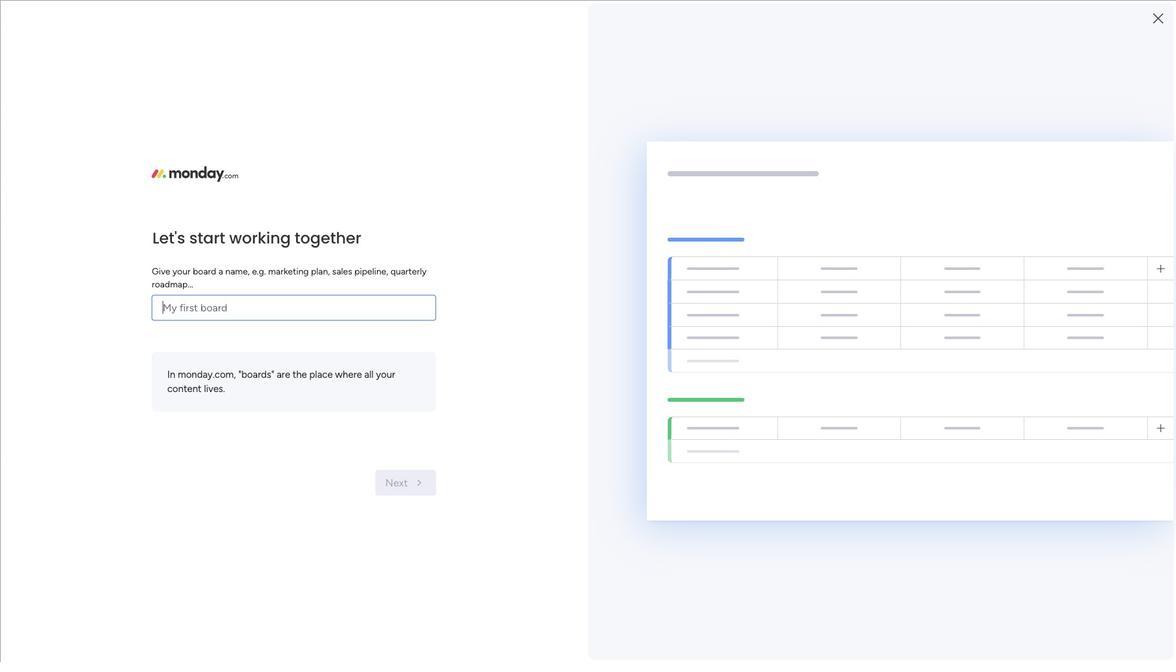 Task type: locate. For each thing, give the bounding box(es) containing it.
where
[[335, 369, 362, 380]]

inspired
[[1006, 285, 1043, 297]]

0 horizontal spatial lottie animation element
[[0, 532, 165, 663]]

1 horizontal spatial works
[[1100, 336, 1124, 347]]

your up roadmap...
[[173, 266, 191, 277]]

tasks for personal
[[543, 495, 567, 508]]

learn down getting
[[1001, 336, 1023, 347]]

working
[[229, 227, 291, 248]]

how left monday
[[268, 165, 288, 177]]

tasks right are
[[291, 367, 319, 382]]

tasks for private
[[291, 367, 319, 382]]

marketing
[[268, 266, 309, 277]]

mobile
[[287, 304, 319, 316]]

0 vertical spatial learn
[[240, 165, 265, 177]]

1 horizontal spatial lottie animation image
[[584, 31, 948, 80]]

works
[[330, 165, 358, 177], [1100, 336, 1124, 347]]

monday.com
[[1045, 336, 1098, 347]]

1 horizontal spatial lottie animation element
[[584, 31, 948, 80]]

0 vertical spatial a
[[268, 221, 274, 233]]

private
[[250, 367, 288, 382]]

how down started
[[1026, 336, 1043, 347]]

1 horizontal spatial how
[[1026, 336, 1043, 347]]

works inside getting started learn how monday.com works
[[1100, 336, 1124, 347]]

board
[[193, 266, 216, 277]]

pipeline,
[[355, 266, 388, 277]]

invite a co-builder
[[240, 221, 324, 233]]

learn left &
[[950, 285, 976, 297]]

1 vertical spatial tasks
[[543, 495, 567, 508]]

templates
[[1042, 243, 1089, 255]]

here
[[637, 495, 658, 508]]

sales
[[332, 266, 352, 277], [1040, 461, 1060, 472]]

a inside the give your board a name, e.g. marketing plan, sales pipeline, quarterly roadmap...
[[219, 266, 223, 277]]

0 horizontal spatial how
[[268, 165, 288, 177]]

0 horizontal spatial sales
[[332, 266, 352, 277]]

1 vertical spatial how
[[1026, 336, 1043, 347]]

learn how monday works
[[240, 165, 358, 177]]

2 vertical spatial learn
[[1001, 336, 1023, 347]]

1 horizontal spatial tasks
[[543, 495, 567, 508]]

getting started learn how monday.com works
[[1001, 322, 1124, 347]]

meet our sales experts
[[1001, 461, 1092, 472]]

sales left experts
[[1040, 461, 1060, 472]]

0 vertical spatial our
[[270, 304, 285, 316]]

content
[[167, 383, 202, 395]]

1 horizontal spatial our
[[1024, 461, 1038, 472]]

your right all
[[376, 369, 395, 380]]

1 vertical spatial learn
[[950, 285, 976, 297]]

builder
[[292, 221, 324, 233]]

lives.
[[204, 383, 225, 395]]

0 horizontal spatial works
[[330, 165, 358, 177]]

in
[[167, 369, 175, 380]]

1 vertical spatial sales
[[1040, 461, 1060, 472]]

sales right "plan,"
[[332, 266, 352, 277]]

your inside 'in monday.com, "boards" are the place where all your content lives.'
[[376, 369, 395, 380]]

1 vertical spatial our
[[1024, 461, 1038, 472]]

experts
[[1062, 461, 1092, 472]]

list box
[[0, 151, 165, 350]]

let's
[[152, 227, 185, 248]]

our for sales
[[1024, 461, 1038, 472]]

close my private tasks image
[[213, 367, 228, 382]]

0 vertical spatial sales
[[332, 266, 352, 277]]

lottie animation image
[[584, 31, 948, 80], [0, 532, 165, 663]]

quick
[[867, 369, 889, 380]]

a right board
[[219, 266, 223, 277]]

1 horizontal spatial learn
[[950, 285, 976, 297]]

learn & get inspired
[[950, 285, 1043, 297]]

0 horizontal spatial our
[[270, 304, 285, 316]]

our right meet
[[1024, 461, 1038, 472]]

plan,
[[311, 266, 330, 277]]

progress bar
[[815, 111, 830, 116]]

quick search results list box
[[213, 624, 919, 663]]

0 vertical spatial your
[[173, 266, 191, 277]]

kendall parks image
[[1140, 5, 1161, 26]]

a
[[268, 221, 274, 233], [219, 266, 223, 277]]

how
[[268, 165, 288, 177], [1026, 336, 1043, 347]]

1 vertical spatial your
[[376, 369, 395, 380]]

reminders
[[589, 495, 635, 508]]

in monday.com, "boards" are the place where all your content lives.
[[167, 369, 395, 395]]

lottie animation element
[[584, 31, 948, 80], [0, 532, 165, 663]]

0 horizontal spatial your
[[173, 266, 191, 277]]

new task
[[556, 524, 594, 535]]

all
[[364, 369, 374, 380]]

works right 'monday.com'
[[1100, 336, 1124, 347]]

j
[[844, 369, 846, 380]]

0 horizontal spatial tasks
[[291, 367, 319, 382]]

1 vertical spatial lottie animation element
[[0, 532, 165, 663]]

getting started element
[[950, 309, 1144, 361]]

0 horizontal spatial a
[[219, 266, 223, 277]]

tasks left and
[[543, 495, 567, 508]]

learn up "invite"
[[240, 165, 265, 177]]

learn
[[240, 165, 265, 177], [950, 285, 976, 297], [1001, 336, 1023, 347]]

tasks
[[291, 367, 319, 382], [543, 495, 567, 508]]

learn for learn & get inspired
[[950, 285, 976, 297]]

give
[[152, 266, 170, 277]]

option
[[0, 153, 165, 156]]

new task button
[[533, 520, 599, 541], [533, 520, 599, 541]]

give your board a name, e.g. marketing plan, sales pipeline, quarterly roadmap...
[[152, 266, 427, 290]]

0 vertical spatial tasks
[[291, 367, 319, 382]]

co-
[[276, 221, 292, 233]]

our for mobile
[[270, 304, 285, 316]]

our
[[270, 304, 285, 316], [1024, 461, 1038, 472]]

our right install at the left of the page
[[270, 304, 285, 316]]

1 vertical spatial works
[[1100, 336, 1124, 347]]

our inside contact sales element
[[1024, 461, 1038, 472]]

works right monday
[[330, 165, 358, 177]]

0 horizontal spatial learn
[[240, 165, 265, 177]]

2 horizontal spatial learn
[[1001, 336, 1023, 347]]

a left co-
[[268, 221, 274, 233]]

1 horizontal spatial your
[[376, 369, 395, 380]]

contact sales element
[[950, 433, 1144, 485]]

your
[[173, 266, 191, 277], [376, 369, 395, 380]]

together
[[295, 227, 361, 248]]

0 horizontal spatial lottie animation image
[[0, 532, 165, 663]]

⌘
[[816, 369, 825, 380]]

"boards"
[[238, 369, 274, 380]]

1 vertical spatial a
[[219, 266, 223, 277]]



Task type: describe. For each thing, give the bounding box(es) containing it.
explore templates
[[1005, 243, 1089, 255]]

+
[[831, 369, 837, 380]]

desktop
[[274, 276, 311, 288]]

my
[[231, 367, 248, 382]]

app
[[321, 304, 339, 316]]

and
[[569, 495, 586, 508]]

enable
[[240, 276, 271, 288]]

new
[[556, 524, 575, 535]]

the
[[293, 369, 307, 380]]

0 vertical spatial lottie animation image
[[584, 31, 948, 80]]

help center element
[[950, 371, 1144, 423]]

e.g.
[[252, 266, 266, 277]]

1 vertical spatial lottie animation image
[[0, 532, 165, 663]]

monday.com,
[[178, 369, 236, 380]]

start
[[189, 227, 225, 248]]

meet
[[1001, 461, 1022, 472]]

track personal tasks and reminders here
[[474, 495, 658, 508]]

illustration image
[[649, 131, 843, 325]]

name,
[[225, 266, 250, 277]]

learn for learn how monday works
[[240, 165, 265, 177]]

install our mobile app
[[240, 304, 339, 316]]

0 vertical spatial works
[[330, 165, 358, 177]]

0 vertical spatial lottie animation element
[[584, 31, 948, 80]]

1 horizontal spatial a
[[268, 221, 274, 233]]

explore templates button
[[958, 236, 1136, 262]]

sales inside the give your board a name, e.g. marketing plan, sales pipeline, quarterly roadmap...
[[332, 266, 352, 277]]

templates image image
[[962, 98, 1132, 187]]

for
[[853, 369, 865, 380]]

place
[[309, 369, 333, 380]]

&
[[978, 285, 985, 297]]

quarterly
[[391, 266, 427, 277]]

install
[[240, 304, 267, 316]]

getting
[[1001, 322, 1033, 333]]

access
[[891, 369, 919, 380]]

are
[[277, 369, 290, 380]]

learn inside getting started learn how monday.com works
[[1001, 336, 1023, 347]]

task
[[577, 524, 594, 535]]

let's start working together
[[152, 227, 361, 248]]

roadmap...
[[152, 279, 193, 290]]

how inside getting started learn how monday.com works
[[1026, 336, 1043, 347]]

notifications
[[314, 276, 372, 288]]

personal
[[501, 495, 540, 508]]

0 vertical spatial how
[[268, 165, 288, 177]]

explore
[[1005, 243, 1040, 255]]

get
[[988, 285, 1003, 297]]

invite
[[240, 221, 266, 233]]

use
[[795, 369, 810, 380]]

Give your board a name, e.g. marketing plan, sales pipeline, quarterly roadmap... text field
[[152, 295, 436, 321]]

my private tasks
[[231, 367, 319, 382]]

enable desktop notifications
[[240, 276, 372, 288]]

started
[[1035, 322, 1065, 333]]

monday
[[290, 165, 328, 177]]

for quick access
[[853, 369, 919, 380]]

⌘ +
[[816, 369, 837, 380]]

1 horizontal spatial sales
[[1040, 461, 1060, 472]]

your inside the give your board a name, e.g. marketing plan, sales pipeline, quarterly roadmap...
[[173, 266, 191, 277]]

logo image
[[152, 167, 239, 182]]

track
[[474, 495, 498, 508]]



Task type: vqa. For each thing, say whether or not it's contained in the screenshot.
Roadmap...
yes



